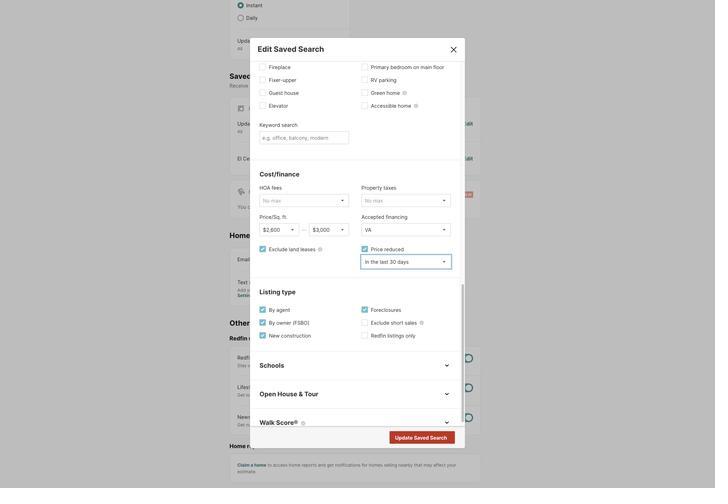 Task type: locate. For each thing, give the bounding box(es) containing it.
1 horizontal spatial to
[[268, 463, 272, 468]]

exclude
[[269, 247, 288, 253], [371, 320, 390, 327]]

redfin inside edit saved search dialog
[[371, 333, 387, 339]]

update types all down for sale
[[238, 121, 270, 134]]

short
[[391, 320, 404, 327]]

0 horizontal spatial on
[[271, 363, 276, 369]]

home
[[387, 90, 400, 96], [398, 103, 412, 109], [276, 393, 287, 398], [255, 463, 267, 468], [289, 463, 301, 468]]

saved inside saved searches receive timely notifications based on your preferred search filters.
[[230, 72, 252, 81]]

redfin left listings
[[371, 333, 387, 339]]

accepted financing
[[362, 214, 408, 221]]

0 horizontal spatial for
[[352, 204, 359, 210]]

1 vertical spatial by
[[269, 320, 275, 327]]

2 for from the top
[[249, 189, 259, 195]]

1 for from the top
[[249, 106, 259, 112]]

1 horizontal spatial agent.
[[434, 363, 448, 369]]

2 vertical spatial on
[[271, 363, 276, 369]]

1 vertical spatial all
[[238, 129, 243, 134]]

all for edit button to the middle
[[238, 129, 243, 134]]

0 vertical spatial searches
[[253, 72, 286, 81]]

agent. up update saved search
[[411, 423, 424, 428]]

redfin up update saved search
[[396, 423, 409, 428]]

0 vertical spatial types
[[257, 38, 270, 44]]

0 horizontal spatial agent.
[[411, 423, 424, 428]]

0 vertical spatial for
[[249, 106, 259, 112]]

update saved search button
[[390, 432, 455, 445]]

latest
[[285, 423, 296, 428]]

search up e.g. office, balcony, modern text box
[[282, 122, 298, 128]]

update saved search
[[396, 435, 448, 442]]

redfin down other
[[230, 336, 248, 342]]

a up estimate.
[[251, 463, 253, 468]]

from up about
[[265, 414, 276, 421]]

0 vertical spatial from
[[265, 414, 276, 421]]

home right insights,
[[276, 393, 287, 398]]

accepted
[[362, 214, 385, 221]]

owner
[[277, 320, 291, 327]]

redfin
[[371, 333, 387, 339], [230, 336, 248, 342], [238, 355, 253, 361], [396, 423, 409, 428]]

edit inside dialog
[[258, 45, 272, 54]]

agent up 'owner'
[[277, 307, 290, 314]]

agent. inside newsletter from my agent get notified about the latest trends in the real estate market from your local redfin agent.
[[411, 423, 424, 428]]

in right the trends in the bottom left of the page
[[312, 423, 316, 428]]

parking
[[379, 77, 397, 83]]

redfin for redfin news stay up to date on redfin's tools and features, how to buy or sell a home, and connect with an agent.
[[238, 355, 253, 361]]

1 vertical spatial search
[[431, 435, 448, 442]]

1 horizontal spatial a
[[373, 363, 376, 369]]

the left real on the left bottom of the page
[[317, 423, 324, 428]]

cost/finance
[[260, 171, 300, 178]]

home for home tours
[[230, 231, 251, 240]]

search inside edit saved search dialog
[[282, 122, 298, 128]]

edit
[[333, 38, 343, 44], [258, 45, 272, 54], [464, 121, 474, 127], [464, 156, 474, 162]]

0 horizontal spatial search
[[282, 122, 298, 128]]

2 all from the top
[[238, 129, 243, 134]]

agent inside newsletter from my agent get notified about the latest trends in the real estate market from your local redfin agent.
[[286, 414, 300, 421]]

2 update types all from the top
[[238, 121, 270, 134]]

no for no results
[[422, 436, 429, 442]]

1 vertical spatial searches
[[291, 204, 313, 210]]

0 vertical spatial exclude
[[269, 247, 288, 253]]

1 vertical spatial no
[[422, 436, 429, 442]]

by left 'owner'
[[269, 320, 275, 327]]

types down the daily
[[257, 38, 270, 44]]

1 vertical spatial from
[[364, 423, 373, 428]]

exclude left land
[[269, 247, 288, 253]]

1 vertical spatial agent
[[286, 414, 300, 421]]

—
[[302, 227, 307, 233]]

a right sell
[[373, 363, 376, 369]]

upper
[[283, 77, 297, 83]]

redfin's
[[277, 363, 294, 369]]

no inside button
[[422, 436, 429, 442]]

claim
[[238, 463, 250, 468]]

searches left while in the top left of the page
[[291, 204, 313, 210]]

home right access
[[289, 463, 301, 468]]

for left homes
[[362, 463, 368, 468]]

1 get from the top
[[238, 393, 245, 398]]

fees
[[272, 185, 282, 191]]

list box
[[260, 194, 349, 207], [362, 194, 451, 207], [260, 224, 300, 237], [310, 224, 349, 237], [362, 224, 451, 237], [362, 256, 451, 269]]

in
[[289, 288, 293, 293], [312, 423, 316, 428]]

0 horizontal spatial emails
[[252, 319, 275, 328]]

reports
[[247, 444, 268, 450], [302, 463, 317, 468]]

1 vertical spatial update types all
[[238, 121, 270, 134]]

and right style
[[338, 393, 346, 398]]

None checkbox
[[453, 384, 474, 393], [453, 414, 474, 423], [453, 384, 474, 393], [453, 414, 474, 423]]

land
[[289, 247, 299, 253]]

0 horizontal spatial exclude
[[269, 247, 288, 253]]

search for edit saved search
[[299, 45, 324, 54]]

on right date
[[271, 363, 276, 369]]

update down daily radio
[[238, 38, 255, 44]]

types down for sale
[[257, 121, 270, 127]]

home left tours
[[230, 231, 251, 240]]

2 home from the top
[[230, 444, 246, 450]]

design
[[347, 393, 361, 398]]

reports up claim a home
[[247, 444, 268, 450]]

for sale
[[249, 106, 273, 112]]

or
[[359, 363, 364, 369]]

types for the topmost edit button
[[257, 38, 270, 44]]

and inside lifestyle & tips get local insights, home improvement tips, style and design resources.
[[338, 393, 346, 398]]

phone
[[258, 288, 271, 293]]

emails for no emails
[[423, 156, 438, 162]]

.
[[377, 204, 378, 210]]

0 horizontal spatial notifications
[[266, 83, 295, 89]]

account settings
[[238, 288, 312, 298]]

1 by from the top
[[269, 307, 275, 314]]

1 vertical spatial for
[[362, 463, 368, 468]]

and
[[306, 363, 314, 369], [391, 363, 399, 369], [338, 393, 346, 398], [318, 463, 326, 468]]

&
[[259, 385, 262, 391], [299, 391, 303, 399]]

get down lifestyle at the bottom of the page
[[238, 393, 245, 398]]

get inside lifestyle & tips get local insights, home improvement tips, style and design resources.
[[238, 393, 245, 398]]

0 vertical spatial update
[[238, 38, 255, 44]]

claim a home
[[238, 463, 267, 468]]

1 horizontal spatial the
[[317, 423, 324, 428]]

1 horizontal spatial no
[[422, 436, 429, 442]]

exclude down the foreclosures
[[371, 320, 390, 327]]

update inside update saved search button
[[396, 435, 413, 442]]

1 vertical spatial notifications
[[335, 463, 361, 468]]

update up nearby
[[396, 435, 413, 442]]

on inside redfin news stay up to date on redfin's tools and features, how to buy or sell a home, and connect with an agent.
[[271, 363, 276, 369]]

get inside newsletter from my agent get notified about the latest trends in the real estate market from your local redfin agent.
[[238, 423, 245, 428]]

0 horizontal spatial to
[[255, 363, 259, 369]]

search inside saved searches receive timely notifications based on your preferred search filters.
[[355, 83, 371, 89]]

0 vertical spatial for
[[352, 204, 359, 210]]

exclude land leases
[[269, 247, 316, 253]]

0 vertical spatial a
[[373, 363, 376, 369]]

1 vertical spatial local
[[385, 423, 395, 428]]

for for for sale
[[249, 106, 259, 112]]

reports left get
[[302, 463, 317, 468]]

saved left results
[[414, 435, 429, 442]]

all up el
[[238, 129, 243, 134]]

2 get from the top
[[238, 423, 245, 428]]

1 horizontal spatial for
[[362, 463, 368, 468]]

redfin inside redfin news stay up to date on redfin's tools and features, how to buy or sell a home, and connect with an agent.
[[238, 355, 253, 361]]

0 horizontal spatial in
[[289, 288, 293, 293]]

and inside to access home reports and get notifications for homes selling nearby that may affect your estimate.
[[318, 463, 326, 468]]

& left "tour"
[[299, 391, 303, 399]]

foreclosures
[[371, 307, 402, 314]]

1 vertical spatial reports
[[302, 463, 317, 468]]

features,
[[315, 363, 334, 369]]

your right the affect on the bottom
[[447, 463, 457, 468]]

to right up
[[255, 363, 259, 369]]

saved up receive
[[230, 72, 252, 81]]

for left sale
[[249, 106, 259, 112]]

0 vertical spatial search
[[299, 45, 324, 54]]

notifications up guest
[[266, 83, 295, 89]]

for
[[352, 204, 359, 210], [362, 463, 368, 468]]

agent inside edit saved search dialog
[[277, 307, 290, 314]]

1 types from the top
[[257, 38, 270, 44]]

by owner (fsbo)
[[269, 320, 310, 327]]

None checkbox
[[453, 354, 474, 363]]

saved searches receive timely notifications based on your preferred search filters.
[[230, 72, 387, 89]]

list box up the financing
[[362, 194, 451, 207]]

1 home from the top
[[230, 231, 251, 240]]

for for searching
[[352, 204, 359, 210]]

1 vertical spatial get
[[238, 423, 245, 428]]

real
[[325, 423, 333, 428]]

notifications inside to access home reports and get notifications for homes selling nearby that may affect your estimate.
[[335, 463, 361, 468]]

for inside to access home reports and get notifications for homes selling nearby that may affect your estimate.
[[362, 463, 368, 468]]

1 horizontal spatial searches
[[291, 204, 313, 210]]

search
[[299, 45, 324, 54], [431, 435, 448, 442]]

redfin up stay at the bottom left
[[238, 355, 253, 361]]

list box down "ft."
[[260, 224, 300, 237]]

1 all from the top
[[238, 46, 243, 51]]

update down for sale
[[238, 121, 255, 127]]

1 horizontal spatial notifications
[[335, 463, 361, 468]]

redfin for redfin listings only
[[371, 333, 387, 339]]

0 vertical spatial home
[[230, 231, 251, 240]]

Instant radio
[[238, 2, 244, 8]]

searches down "fireplace"
[[253, 72, 286, 81]]

1 horizontal spatial in
[[312, 423, 316, 428]]

guest
[[269, 90, 283, 96]]

1 vertical spatial types
[[257, 121, 270, 127]]

for left the hoa
[[249, 189, 259, 195]]

redfin inside newsletter from my agent get notified about the latest trends in the real estate market from your local redfin agent.
[[396, 423, 409, 428]]

0 horizontal spatial from
[[265, 414, 276, 421]]

1 horizontal spatial on
[[312, 83, 318, 89]]

for left rentals in the right top of the page
[[352, 204, 359, 210]]

1 update types all from the top
[[238, 38, 270, 51]]

market
[[348, 423, 363, 428]]

tips,
[[317, 393, 326, 398]]

0 horizontal spatial reports
[[247, 444, 268, 450]]

to left access
[[268, 463, 272, 468]]

reports inside to access home reports and get notifications for homes selling nearby that may affect your estimate.
[[302, 463, 317, 468]]

home inside lifestyle & tips get local insights, home improvement tips, style and design resources.
[[276, 393, 287, 398]]

0 vertical spatial get
[[238, 393, 245, 398]]

0 vertical spatial no
[[415, 156, 422, 162]]

all
[[238, 46, 243, 51], [238, 129, 243, 134]]

1 vertical spatial emails
[[252, 319, 275, 328]]

home right accessible
[[398, 103, 412, 109]]

0 vertical spatial edit button
[[333, 37, 343, 51]]

agent. right an on the bottom of page
[[434, 363, 448, 369]]

1 horizontal spatial &
[[299, 391, 303, 399]]

2 types from the top
[[257, 121, 270, 127]]

types for edit button to the middle
[[257, 121, 270, 127]]

search inside button
[[431, 435, 448, 442]]

0 vertical spatial local
[[246, 393, 256, 398]]

the
[[277, 423, 283, 428], [317, 423, 324, 428]]

access
[[273, 463, 288, 468]]

home up 'claim'
[[230, 444, 246, 450]]

property
[[362, 185, 383, 191]]

by for by agent
[[269, 307, 275, 314]]

edit saved search element
[[258, 45, 443, 54]]

your
[[320, 83, 330, 89], [247, 288, 257, 293], [375, 423, 384, 428], [447, 463, 457, 468]]

your left preferred
[[320, 83, 330, 89]]

edit button
[[333, 37, 343, 51], [464, 120, 474, 135], [464, 155, 474, 163]]

your right market
[[375, 423, 384, 428]]

price
[[371, 247, 383, 253]]

0 vertical spatial by
[[269, 307, 275, 314]]

1 vertical spatial exclude
[[371, 320, 390, 327]]

listing
[[260, 289, 281, 296]]

& left the tips at bottom left
[[259, 385, 262, 391]]

0 horizontal spatial &
[[259, 385, 262, 391]]

0 vertical spatial agent.
[[434, 363, 448, 369]]

in right number
[[289, 288, 293, 293]]

insights,
[[257, 393, 275, 398]]

agent.
[[434, 363, 448, 369], [411, 423, 424, 428]]

search left rv
[[355, 83, 371, 89]]

1 horizontal spatial exclude
[[371, 320, 390, 327]]

from right market
[[364, 423, 373, 428]]

2 vertical spatial update
[[396, 435, 413, 442]]

you
[[238, 204, 247, 210]]

update types all down the daily
[[238, 38, 270, 51]]

home for home reports
[[230, 444, 246, 450]]

1 vertical spatial home
[[230, 444, 246, 450]]

update types all
[[238, 38, 270, 51], [238, 121, 270, 134]]

by for by owner (fsbo)
[[269, 320, 275, 327]]

0 vertical spatial reports
[[247, 444, 268, 450]]

results
[[430, 436, 447, 442]]

for rent
[[249, 189, 274, 195]]

on left main
[[414, 64, 420, 71]]

1 horizontal spatial emails
[[423, 156, 438, 162]]

exclude for exclude short sales
[[371, 320, 390, 327]]

all down daily radio
[[238, 46, 243, 51]]

by down account settings
[[269, 307, 275, 314]]

Daily radio
[[238, 15, 244, 21]]

agent up latest
[[286, 414, 300, 421]]

0 vertical spatial all
[[238, 46, 243, 51]]

1 vertical spatial in
[[312, 423, 316, 428]]

1 vertical spatial search
[[282, 122, 298, 128]]

walk score® link
[[260, 419, 451, 428]]

green
[[371, 90, 386, 96]]

fixer-
[[269, 77, 283, 83]]

1 horizontal spatial local
[[385, 423, 395, 428]]

1 vertical spatial on
[[312, 83, 318, 89]]

no
[[415, 156, 422, 162], [422, 436, 429, 442]]

exclude for exclude land leases
[[269, 247, 288, 253]]

agent. inside redfin news stay up to date on redfin's tools and features, how to buy or sell a home, and connect with an agent.
[[434, 363, 448, 369]]

on inside edit saved search dialog
[[414, 64, 420, 71]]

edit for edit button to the bottom
[[464, 156, 474, 162]]

1 vertical spatial edit button
[[464, 120, 474, 135]]

notifications right get
[[335, 463, 361, 468]]

0 vertical spatial search
[[355, 83, 371, 89]]

1 horizontal spatial search
[[431, 435, 448, 442]]

0 horizontal spatial no
[[415, 156, 422, 162]]

ft.
[[283, 214, 288, 221]]

1 horizontal spatial reports
[[302, 463, 317, 468]]

2 horizontal spatial on
[[414, 64, 420, 71]]

home up accessible home
[[387, 90, 400, 96]]

0 horizontal spatial a
[[251, 463, 253, 468]]

primary bedroom on main floor
[[371, 64, 445, 71]]

0 vertical spatial update types all
[[238, 38, 270, 51]]

2 by from the top
[[269, 320, 275, 327]]

0 horizontal spatial search
[[299, 45, 324, 54]]

leases
[[301, 247, 316, 253]]

on inside saved searches receive timely notifications based on your preferred search filters.
[[312, 83, 318, 89]]

1 horizontal spatial search
[[355, 83, 371, 89]]

no results button
[[415, 432, 455, 445]]

my
[[277, 414, 285, 421]]

local
[[246, 393, 256, 398], [385, 423, 395, 428]]

1 vertical spatial for
[[249, 189, 259, 195]]

tips
[[264, 385, 272, 391]]

timely
[[250, 83, 264, 89]]

with
[[418, 363, 427, 369]]

0 vertical spatial emails
[[423, 156, 438, 162]]

for
[[249, 106, 259, 112], [249, 189, 259, 195]]

0 vertical spatial on
[[414, 64, 420, 71]]

fixer-upper
[[269, 77, 297, 83]]

0 vertical spatial agent
[[277, 307, 290, 314]]

0 horizontal spatial the
[[277, 423, 283, 428]]

2 vertical spatial edit button
[[464, 155, 474, 163]]

0 vertical spatial notifications
[[266, 83, 295, 89]]

claim a home link
[[238, 463, 267, 468]]

1 the from the left
[[277, 423, 283, 428]]

1 vertical spatial agent.
[[411, 423, 424, 428]]

on right based
[[312, 83, 318, 89]]

0 horizontal spatial searches
[[253, 72, 286, 81]]

0 horizontal spatial local
[[246, 393, 256, 398]]

construction
[[281, 333, 311, 339]]

edit for edit saved search
[[258, 45, 272, 54]]

keyword search
[[260, 122, 298, 128]]

your up settings
[[247, 288, 257, 293]]

get down newsletter
[[238, 423, 245, 428]]

to left buy
[[345, 363, 349, 369]]

and left get
[[318, 463, 326, 468]]

the down my
[[277, 423, 283, 428]]



Task type: vqa. For each thing, say whether or not it's contained in the screenshot.
right search
yes



Task type: describe. For each thing, give the bounding box(es) containing it.
edit saved search dialog
[[250, 0, 466, 449]]

financing
[[386, 214, 408, 221]]

sale
[[260, 106, 273, 112]]

stay
[[238, 363, 247, 369]]

on for news
[[271, 363, 276, 369]]

redfin news stay up to date on redfin's tools and features, how to buy or sell a home, and connect with an agent.
[[238, 355, 448, 369]]

your inside saved searches receive timely notifications based on your preferred search filters.
[[320, 83, 330, 89]]

list box down the financing
[[362, 224, 451, 237]]

rv parking
[[371, 77, 397, 83]]

local inside newsletter from my agent get notified about the latest trends in the real estate market from your local redfin agent.
[[385, 423, 395, 428]]

update types all for the topmost edit button
[[238, 38, 270, 51]]

updates
[[249, 336, 272, 342]]

new
[[269, 333, 280, 339]]

redfin listings only
[[371, 333, 416, 339]]

notifications inside saved searches receive timely notifications based on your preferred search filters.
[[266, 83, 295, 89]]

hoa
[[260, 185, 271, 191]]

1 vertical spatial update
[[238, 121, 255, 127]]

home reports
[[230, 444, 268, 450]]

home up estimate.
[[255, 463, 267, 468]]

rentals
[[360, 204, 377, 210]]

search for update saved search
[[431, 435, 448, 442]]

green home
[[371, 90, 400, 96]]

1
[[273, 156, 275, 162]]

connect
[[400, 363, 417, 369]]

local inside lifestyle & tips get local insights, home improvement tips, style and design resources.
[[246, 393, 256, 398]]

other
[[230, 319, 250, 328]]

while
[[314, 204, 326, 210]]

(sms)
[[249, 279, 264, 286]]

edit for edit button to the middle
[[464, 121, 474, 127]]

filters.
[[373, 83, 387, 89]]

1 horizontal spatial from
[[364, 423, 373, 428]]

el cerrito test 1
[[238, 156, 275, 162]]

no results
[[422, 436, 447, 442]]

number
[[272, 288, 288, 293]]

settings
[[238, 293, 256, 298]]

and right home,
[[391, 363, 399, 369]]

primary
[[371, 64, 390, 71]]

list box down 'reduced'
[[362, 256, 451, 269]]

to access home reports and get notifications for homes selling nearby that may affect your estimate.
[[238, 463, 457, 475]]

2 the from the left
[[317, 423, 324, 428]]

to inside to access home reports and get notifications for homes selling nearby that may affect your estimate.
[[268, 463, 272, 468]]

e.g. office, balcony, modern text field
[[263, 135, 346, 141]]

2 horizontal spatial to
[[345, 363, 349, 369]]

schools link
[[260, 361, 451, 371]]

list box down while in the top left of the page
[[310, 224, 349, 237]]

only
[[406, 333, 416, 339]]

(fsbo)
[[293, 320, 310, 327]]

create
[[258, 204, 273, 210]]

email
[[238, 257, 250, 263]]

reduced
[[385, 247, 404, 253]]

other emails
[[230, 319, 275, 328]]

homes
[[369, 463, 383, 468]]

listings
[[388, 333, 405, 339]]

el
[[238, 156, 242, 162]]

edit for the topmost edit button
[[333, 38, 343, 44]]

add
[[238, 288, 246, 293]]

your inside newsletter from my agent get notified about the latest trends in the real estate market from your local redfin agent.
[[375, 423, 384, 428]]

improvement
[[289, 393, 316, 398]]

nearby
[[399, 463, 413, 468]]

home inside to access home reports and get notifications for homes selling nearby that may affect your estimate.
[[289, 463, 301, 468]]

add your phone number in
[[238, 288, 294, 293]]

cerrito
[[243, 156, 260, 162]]

saved up "ft."
[[274, 204, 289, 210]]

for for notifications
[[362, 463, 368, 468]]

emails for other emails
[[252, 319, 275, 328]]

about
[[263, 423, 275, 428]]

main
[[421, 64, 432, 71]]

walk
[[260, 420, 275, 427]]

redfin for redfin updates
[[230, 336, 248, 342]]

price/sq. ft.
[[260, 214, 288, 221]]

test
[[261, 156, 271, 162]]

1 vertical spatial a
[[251, 463, 253, 468]]

instant
[[246, 2, 263, 8]]

& inside lifestyle & tips get local insights, home improvement tips, style and design resources.
[[259, 385, 262, 391]]

listing type
[[260, 289, 296, 296]]

accessible
[[371, 103, 397, 109]]

in inside newsletter from my agent get notified about the latest trends in the real estate market from your local redfin agent.
[[312, 423, 316, 428]]

no for no emails
[[415, 156, 422, 162]]

text (sms)
[[238, 279, 264, 286]]

update types all for edit button to the middle
[[238, 121, 270, 134]]

can
[[248, 204, 257, 210]]

type
[[282, 289, 296, 296]]

list box up "ft."
[[260, 194, 349, 207]]

a inside redfin news stay up to date on redfin's tools and features, how to buy or sell a home, and connect with an agent.
[[373, 363, 376, 369]]

0 vertical spatial in
[[289, 288, 293, 293]]

daily
[[246, 15, 258, 21]]

receive
[[230, 83, 248, 89]]

saved inside button
[[414, 435, 429, 442]]

sell
[[365, 363, 372, 369]]

rv
[[371, 77, 378, 83]]

house
[[285, 90, 299, 96]]

estate
[[334, 423, 347, 428]]

home,
[[377, 363, 390, 369]]

floor
[[434, 64, 445, 71]]

style
[[327, 393, 337, 398]]

newsletter from my agent get notified about the latest trends in the real estate market from your local redfin agent.
[[238, 414, 424, 428]]

and right tools on the bottom of page
[[306, 363, 314, 369]]

all for the topmost edit button
[[238, 46, 243, 51]]

tours
[[252, 231, 271, 240]]

preferred
[[332, 83, 354, 89]]

date
[[260, 363, 269, 369]]

by agent
[[269, 307, 290, 314]]

your inside to access home reports and get notifications for homes selling nearby that may affect your estimate.
[[447, 463, 457, 468]]

home tours
[[230, 231, 271, 240]]

newsletter
[[238, 414, 264, 421]]

open house & tour link
[[260, 390, 451, 400]]

for for for rent
[[249, 189, 259, 195]]

buy
[[350, 363, 358, 369]]

& inside edit saved search dialog
[[299, 391, 303, 399]]

account
[[294, 288, 312, 293]]

saved up "fireplace"
[[274, 45, 297, 54]]

score®
[[276, 420, 298, 427]]

up
[[248, 363, 253, 369]]

based
[[296, 83, 311, 89]]

on for searches
[[312, 83, 318, 89]]

searches inside saved searches receive timely notifications based on your preferred search filters.
[[253, 72, 286, 81]]

rent
[[260, 189, 274, 195]]



